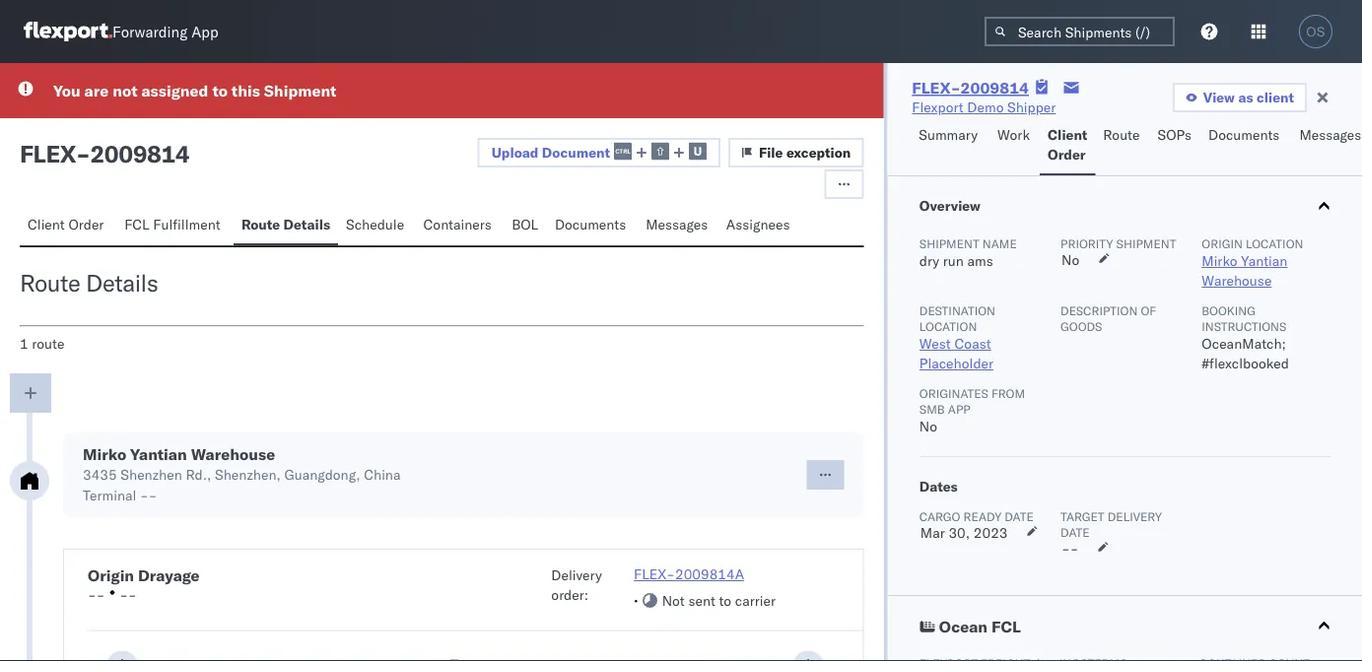 Task type: vqa. For each thing, say whether or not it's contained in the screenshot.
leftmost App
yes



Task type: locate. For each thing, give the bounding box(es) containing it.
details down fcl fulfillment
[[86, 268, 158, 298]]

2009814 up demo
[[961, 78, 1029, 98]]

guangdong,
[[284, 466, 360, 484]]

1 vertical spatial client order
[[28, 216, 104, 233]]

1 vertical spatial to
[[719, 592, 732, 609]]

date inside target delivery date
[[1060, 525, 1089, 540]]

1 vertical spatial flex-
[[634, 566, 675, 583]]

mar 30, 2023
[[920, 524, 1007, 542]]

1 horizontal spatial documents
[[1209, 126, 1280, 143]]

warehouse up booking
[[1201, 272, 1271, 289]]

app inside 'link'
[[191, 22, 218, 41]]

fcl
[[124, 216, 149, 233], [991, 617, 1020, 637]]

1 vertical spatial fcl
[[991, 617, 1020, 637]]

1 vertical spatial location
[[919, 319, 977, 334]]

documents
[[1209, 126, 1280, 143], [555, 216, 626, 233]]

1 horizontal spatial yantian
[[1241, 252, 1287, 270]]

smb
[[919, 402, 945, 416]]

2 vertical spatial route
[[20, 268, 80, 298]]

origin for origin location mirko yantian warehouse
[[1201, 236, 1242, 251]]

route details left "schedule"
[[241, 216, 330, 233]]

0 vertical spatial route details
[[241, 216, 330, 233]]

app down the originates
[[948, 402, 970, 416]]

client order
[[1048, 126, 1088, 163], [28, 216, 104, 233]]

app right forwarding
[[191, 22, 218, 41]]

1 horizontal spatial shipment
[[919, 236, 979, 251]]

yantian up shenzhen
[[130, 445, 187, 464]]

1 horizontal spatial location
[[1245, 236, 1303, 251]]

1 horizontal spatial app
[[948, 402, 970, 416]]

1 horizontal spatial client
[[1048, 126, 1088, 143]]

flex
[[20, 139, 76, 169]]

no down smb
[[919, 418, 937, 435]]

shipment right this
[[264, 81, 336, 101]]

0 horizontal spatial route
[[20, 268, 80, 298]]

0 horizontal spatial messages button
[[638, 207, 718, 245]]

0 vertical spatial no
[[1061, 251, 1079, 269]]

shipment up run
[[919, 236, 979, 251]]

flexport demo shipper link
[[912, 98, 1056, 117]]

0 vertical spatial fcl
[[124, 216, 149, 233]]

1 vertical spatial no
[[919, 418, 937, 435]]

1 horizontal spatial order
[[1048, 146, 1086, 163]]

1 vertical spatial 2009814
[[90, 139, 190, 169]]

overview
[[919, 197, 980, 214]]

yantian
[[1241, 252, 1287, 270], [130, 445, 187, 464]]

route details up route
[[20, 268, 158, 298]]

origin up mirko yantian warehouse link at right
[[1201, 236, 1242, 251]]

1 vertical spatial documents button
[[547, 207, 638, 245]]

order inside client order
[[1048, 146, 1086, 163]]

order for 'client order' button to the top
[[1048, 146, 1086, 163]]

client down flex
[[28, 216, 65, 233]]

0 horizontal spatial yantian
[[130, 445, 187, 464]]

mirko
[[1201, 252, 1237, 270], [83, 445, 126, 464]]

are
[[84, 81, 109, 101]]

no down priority
[[1061, 251, 1079, 269]]

location
[[1245, 236, 1303, 251], [919, 319, 977, 334]]

file
[[759, 144, 783, 161]]

flexport. image
[[24, 22, 112, 41]]

booking instructions oceanmatch; #flexclbooked
[[1201, 303, 1289, 372]]

not sent to carrier
[[662, 592, 776, 609]]

0 horizontal spatial shipment
[[264, 81, 336, 101]]

route
[[32, 335, 64, 352]]

0 vertical spatial details
[[283, 216, 330, 233]]

0 horizontal spatial order
[[68, 216, 104, 233]]

messages left the assignees
[[646, 216, 708, 233]]

view as client
[[1203, 89, 1294, 106]]

origin location mirko yantian warehouse
[[1201, 236, 1303, 289]]

0 vertical spatial messages
[[1300, 126, 1362, 143]]

1 vertical spatial order
[[68, 216, 104, 233]]

priority shipment
[[1060, 236, 1176, 251]]

1 vertical spatial mirko
[[83, 445, 126, 464]]

1 vertical spatial route
[[241, 216, 280, 233]]

flex- up •
[[634, 566, 675, 583]]

summary button
[[911, 117, 990, 175]]

delivery
[[1107, 509, 1162, 524]]

client order down shipper
[[1048, 126, 1088, 163]]

1 horizontal spatial messages button
[[1292, 117, 1362, 175]]

route right fulfillment
[[241, 216, 280, 233]]

order for 'client order' button to the left
[[68, 216, 104, 233]]

fulfillment
[[153, 216, 220, 233]]

0 horizontal spatial flex-
[[634, 566, 675, 583]]

1 horizontal spatial route details
[[241, 216, 330, 233]]

0 horizontal spatial fcl
[[124, 216, 149, 233]]

location for coast
[[919, 319, 977, 334]]

0 horizontal spatial documents button
[[547, 207, 638, 245]]

1 horizontal spatial date
[[1060, 525, 1089, 540]]

0 horizontal spatial route details
[[20, 268, 158, 298]]

flex - 2009814
[[20, 139, 190, 169]]

0 horizontal spatial location
[[919, 319, 977, 334]]

origin
[[1201, 236, 1242, 251], [88, 566, 134, 586]]

2 horizontal spatial --
[[1061, 540, 1078, 557]]

0 vertical spatial order
[[1048, 146, 1086, 163]]

order down flex - 2009814
[[68, 216, 104, 233]]

location inside destination location west coast placeholder
[[919, 319, 977, 334]]

ocean fcl button
[[888, 596, 1362, 656]]

0 horizontal spatial date
[[1004, 509, 1033, 524]]

client
[[1048, 126, 1088, 143], [28, 216, 65, 233]]

location inside the 'origin location mirko yantian warehouse'
[[1245, 236, 1303, 251]]

date up the 2023
[[1004, 509, 1033, 524]]

upload document button
[[478, 138, 721, 168]]

client down shipper
[[1048, 126, 1088, 143]]

client order button
[[1040, 117, 1095, 175], [20, 207, 117, 245]]

0 vertical spatial client order
[[1048, 126, 1088, 163]]

app inside originates from smb app no
[[948, 402, 970, 416]]

details
[[283, 216, 330, 233], [86, 268, 158, 298]]

1 horizontal spatial origin
[[1201, 236, 1242, 251]]

0 horizontal spatial --
[[88, 587, 105, 604]]

file exception
[[759, 144, 851, 161]]

1 vertical spatial client order button
[[20, 207, 117, 245]]

mirko up the 3435 at the left
[[83, 445, 126, 464]]

0 horizontal spatial client order
[[28, 216, 104, 233]]

1 horizontal spatial --
[[120, 587, 137, 604]]

to left this
[[212, 81, 228, 101]]

1 vertical spatial warehouse
[[191, 445, 275, 464]]

yantian up booking
[[1241, 252, 1287, 270]]

0 horizontal spatial mirko
[[83, 445, 126, 464]]

0 vertical spatial warehouse
[[1201, 272, 1271, 289]]

date
[[1004, 509, 1033, 524], [1060, 525, 1089, 540]]

documents right bol 'button'
[[555, 216, 626, 233]]

1 horizontal spatial fcl
[[991, 617, 1020, 637]]

0 horizontal spatial messages
[[646, 216, 708, 233]]

client order button down flex
[[20, 207, 117, 245]]

delivery
[[551, 567, 602, 584]]

route details
[[241, 216, 330, 233], [20, 268, 158, 298]]

dates
[[919, 478, 957, 495]]

0 vertical spatial app
[[191, 22, 218, 41]]

fcl fulfillment button
[[117, 207, 234, 245]]

--
[[1061, 540, 1078, 557], [88, 587, 105, 604], [120, 587, 137, 604]]

mirko up booking
[[1201, 252, 1237, 270]]

documents button right bol at the top of the page
[[547, 207, 638, 245]]

flex- for 2009814
[[912, 78, 961, 98]]

0 horizontal spatial no
[[919, 418, 937, 435]]

location down destination
[[919, 319, 977, 334]]

work
[[998, 126, 1030, 143]]

origin drayage
[[88, 566, 200, 586]]

documents button down as
[[1201, 117, 1292, 175]]

yantian inside the mirko yantian warehouse 3435 shenzhen rd., shenzhen, guangdong, china terminal --
[[130, 445, 187, 464]]

0 vertical spatial route
[[1103, 126, 1140, 143]]

date down target
[[1060, 525, 1089, 540]]

0 horizontal spatial documents
[[555, 216, 626, 233]]

1 horizontal spatial details
[[283, 216, 330, 233]]

2009814 down not
[[90, 139, 190, 169]]

mirko inside the 'origin location mirko yantian warehouse'
[[1201, 252, 1237, 270]]

0 vertical spatial date
[[1004, 509, 1033, 524]]

2023
[[973, 524, 1007, 542]]

of
[[1140, 303, 1156, 318]]

0 horizontal spatial client order button
[[20, 207, 117, 245]]

1 horizontal spatial messages
[[1300, 126, 1362, 143]]

documents down view as client button
[[1209, 126, 1280, 143]]

assigned
[[141, 81, 208, 101]]

1 vertical spatial date
[[1060, 525, 1089, 540]]

flex- up 'flexport' at the top right
[[912, 78, 961, 98]]

0 vertical spatial origin
[[1201, 236, 1242, 251]]

destination
[[919, 303, 995, 318]]

1 horizontal spatial mirko
[[1201, 252, 1237, 270]]

target delivery date
[[1060, 509, 1162, 540]]

0 horizontal spatial origin
[[88, 566, 134, 586]]

0 horizontal spatial warehouse
[[191, 445, 275, 464]]

assignees button
[[718, 207, 801, 245]]

fcl left fulfillment
[[124, 216, 149, 233]]

shipper
[[1007, 99, 1056, 116]]

1 vertical spatial origin
[[88, 566, 134, 586]]

documents button
[[1201, 117, 1292, 175], [547, 207, 638, 245]]

client order down flex
[[28, 216, 104, 233]]

warehouse inside the 'origin location mirko yantian warehouse'
[[1201, 272, 1271, 289]]

you are not assigned to this shipment
[[53, 81, 336, 101]]

0 horizontal spatial app
[[191, 22, 218, 41]]

flex-2009814a button
[[634, 566, 744, 583]]

0 vertical spatial flex-
[[912, 78, 961, 98]]

originates from smb app no
[[919, 386, 1025, 435]]

1 vertical spatial details
[[86, 268, 158, 298]]

details inside button
[[283, 216, 330, 233]]

messages down view as client button
[[1300, 126, 1362, 143]]

shipment
[[264, 81, 336, 101], [919, 236, 979, 251]]

0 vertical spatial shipment
[[264, 81, 336, 101]]

0 vertical spatial location
[[1245, 236, 1303, 251]]

1 horizontal spatial 2009814
[[961, 78, 1029, 98]]

0 vertical spatial yantian
[[1241, 252, 1287, 270]]

details left "schedule"
[[283, 216, 330, 233]]

client order button down shipper
[[1040, 117, 1095, 175]]

yantian inside the 'origin location mirko yantian warehouse'
[[1241, 252, 1287, 270]]

os
[[1306, 24, 1325, 39]]

ocean fcl
[[939, 617, 1020, 637]]

client
[[1257, 89, 1294, 106]]

0 horizontal spatial to
[[212, 81, 228, 101]]

warehouse up shenzhen,
[[191, 445, 275, 464]]

0 vertical spatial mirko
[[1201, 252, 1237, 270]]

rd.,
[[186, 466, 211, 484]]

containers
[[423, 216, 492, 233]]

date for --
[[1060, 525, 1089, 540]]

target
[[1060, 509, 1104, 524]]

no
[[1061, 251, 1079, 269], [919, 418, 937, 435]]

carrier
[[735, 592, 776, 609]]

flexport
[[912, 99, 964, 116]]

1 horizontal spatial to
[[719, 592, 732, 609]]

1 horizontal spatial no
[[1061, 251, 1079, 269]]

1 horizontal spatial documents button
[[1201, 117, 1292, 175]]

route up route
[[20, 268, 80, 298]]

messages button down "client"
[[1292, 117, 1362, 175]]

1 horizontal spatial flex-
[[912, 78, 961, 98]]

1 horizontal spatial client order button
[[1040, 117, 1095, 175]]

sops button
[[1150, 117, 1201, 175]]

this
[[231, 81, 260, 101]]

order right work button
[[1048, 146, 1086, 163]]

0 vertical spatial client order button
[[1040, 117, 1095, 175]]

origin inside the 'origin location mirko yantian warehouse'
[[1201, 236, 1242, 251]]

warehouse
[[1201, 272, 1271, 289], [191, 445, 275, 464]]

route left the sops
[[1103, 126, 1140, 143]]

shipment inside shipment name dry run ams
[[919, 236, 979, 251]]

not
[[662, 592, 685, 609]]

1 vertical spatial client
[[28, 216, 65, 233]]

flex-
[[912, 78, 961, 98], [634, 566, 675, 583]]

1 vertical spatial shipment
[[919, 236, 979, 251]]

1 vertical spatial app
[[948, 402, 970, 416]]

drayage
[[138, 566, 200, 586]]

fcl right "ocean"
[[991, 617, 1020, 637]]

origin left drayage
[[88, 566, 134, 586]]

messages button left the assignees
[[638, 207, 718, 245]]

schedule
[[346, 216, 404, 233]]

1 horizontal spatial warehouse
[[1201, 272, 1271, 289]]

location up mirko yantian warehouse link at right
[[1245, 236, 1303, 251]]

to right sent
[[719, 592, 732, 609]]

1 vertical spatial yantian
[[130, 445, 187, 464]]



Task type: describe. For each thing, give the bounding box(es) containing it.
instructions
[[1201, 319, 1286, 334]]

0 vertical spatial messages button
[[1292, 117, 1362, 175]]

date for mar 30, 2023
[[1004, 509, 1033, 524]]

terminal
[[83, 487, 136, 504]]

Search Shipments (/) text field
[[985, 17, 1175, 46]]

no inside originates from smb app no
[[919, 418, 937, 435]]

ready
[[963, 509, 1001, 524]]

1 horizontal spatial route
[[241, 216, 280, 233]]

name
[[982, 236, 1017, 251]]

description
[[1060, 303, 1137, 318]]

upload document
[[492, 144, 610, 161]]

document
[[542, 144, 610, 161]]

assignees
[[726, 216, 790, 233]]

overview button
[[888, 176, 1362, 236]]

ams
[[967, 252, 993, 270]]

0 horizontal spatial 2009814
[[90, 139, 190, 169]]

schedule button
[[338, 207, 415, 245]]

from
[[991, 386, 1025, 401]]

1 vertical spatial route details
[[20, 268, 158, 298]]

flex-2009814a
[[634, 566, 744, 583]]

goods
[[1060, 319, 1102, 334]]

shenzhen,
[[215, 466, 281, 484]]

view as client button
[[1173, 83, 1307, 112]]

1
[[20, 335, 28, 352]]

description of goods
[[1060, 303, 1156, 334]]

sops
[[1158, 126, 1192, 143]]

mirko yantian warehouse 3435 shenzhen rd., shenzhen, guangdong, china terminal --
[[83, 445, 401, 504]]

route details button
[[234, 207, 338, 245]]

view
[[1203, 89, 1235, 106]]

placeholder
[[919, 355, 993, 372]]

booking
[[1201, 303, 1255, 318]]

demo
[[967, 99, 1004, 116]]

fcl fulfillment
[[124, 216, 220, 233]]

upload
[[492, 144, 539, 161]]

china
[[364, 466, 401, 484]]

0 horizontal spatial details
[[86, 268, 158, 298]]

0 vertical spatial client
[[1048, 126, 1088, 143]]

cargo ready date
[[919, 509, 1033, 524]]

destination location west coast placeholder
[[919, 303, 995, 372]]

west
[[919, 335, 951, 352]]

bol button
[[504, 207, 547, 245]]

oceanmatch;
[[1201, 335, 1286, 352]]

shipment
[[1116, 236, 1176, 251]]

mirko inside the mirko yantian warehouse 3435 shenzhen rd., shenzhen, guangdong, china terminal --
[[83, 445, 126, 464]]

delivery order:
[[551, 567, 602, 604]]

as
[[1238, 89, 1253, 106]]

summary
[[919, 126, 978, 143]]

flexport demo shipper
[[912, 99, 1056, 116]]

origin for origin drayage
[[88, 566, 134, 586]]

flex-2009814
[[912, 78, 1029, 98]]

sent
[[688, 592, 715, 609]]

priority
[[1060, 236, 1113, 251]]

shipment name dry run ams
[[919, 236, 1017, 270]]

shenzhen
[[121, 466, 182, 484]]

you
[[53, 81, 80, 101]]

mirko yantian warehouse link
[[1201, 252, 1287, 289]]

mar
[[920, 524, 945, 542]]

0 vertical spatial 2009814
[[961, 78, 1029, 98]]

#flexclbooked
[[1201, 355, 1289, 372]]

dry
[[919, 252, 939, 270]]

bol
[[512, 216, 538, 233]]

work button
[[990, 117, 1040, 175]]

route details inside button
[[241, 216, 330, 233]]

location for yantian
[[1245, 236, 1303, 251]]

2 horizontal spatial route
[[1103, 126, 1140, 143]]

originates
[[919, 386, 988, 401]]

ocean
[[939, 617, 987, 637]]

-- for origin drayage
[[88, 587, 105, 604]]

1 vertical spatial documents
[[555, 216, 626, 233]]

•
[[634, 592, 638, 609]]

forwarding app
[[112, 22, 218, 41]]

not
[[113, 81, 137, 101]]

run
[[943, 252, 964, 270]]

0 vertical spatial to
[[212, 81, 228, 101]]

coast
[[954, 335, 991, 352]]

0 vertical spatial documents
[[1209, 126, 1280, 143]]

30,
[[948, 524, 970, 542]]

0 horizontal spatial client
[[28, 216, 65, 233]]

route button
[[1095, 117, 1150, 175]]

1 vertical spatial messages
[[646, 216, 708, 233]]

west coast placeholder link
[[919, 335, 993, 372]]

1 route
[[20, 335, 64, 352]]

flex- for 2009814a
[[634, 566, 675, 583]]

-- for target delivery date
[[1061, 540, 1078, 557]]

warehouse inside the mirko yantian warehouse 3435 shenzhen rd., shenzhen, guangdong, china terminal --
[[191, 445, 275, 464]]

2009814a
[[675, 566, 744, 583]]

0 vertical spatial documents button
[[1201, 117, 1292, 175]]

containers button
[[415, 207, 504, 245]]

forwarding
[[112, 22, 188, 41]]

order:
[[551, 587, 589, 604]]

1 vertical spatial messages button
[[638, 207, 718, 245]]

forwarding app link
[[24, 22, 218, 41]]



